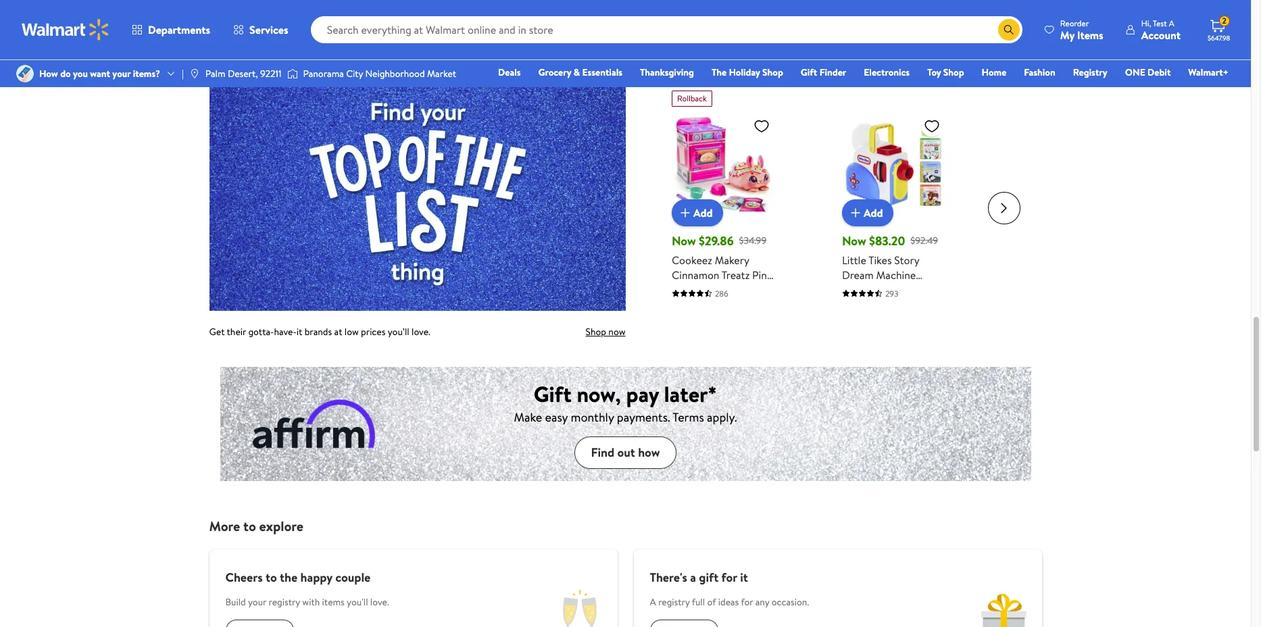 Task type: vqa. For each thing, say whether or not it's contained in the screenshot.
293
yes



Task type: describe. For each thing, give the bounding box(es) containing it.
rollback
[[677, 92, 707, 104]]

finder
[[820, 66, 846, 79]]

make
[[514, 409, 542, 426]]

it for have-
[[297, 325, 302, 339]]

0 horizontal spatial now
[[537, 1, 555, 14]]

ages inside now $83.20 $92.49 little tikes story dream machine starter set, for toddlers and kids girls boys ages 3+ years
[[891, 312, 914, 327]]

get
[[209, 325, 225, 339]]

product group containing now $29.86
[[672, 85, 775, 329]]

out
[[617, 444, 635, 461]]

girls
[[842, 312, 864, 327]]

prices
[[361, 325, 385, 339]]

product group containing now $83.20
[[842, 85, 946, 342]]

years
[[842, 327, 867, 342]]

low
[[345, 325, 359, 339]]

styles
[[672, 312, 700, 327]]

cookeez
[[672, 253, 712, 267]]

2 shop now list item from the left
[[767, 0, 1050, 28]]

build your registry with items you'll love.
[[225, 596, 389, 609]]

shop right toy
[[943, 66, 964, 79]]

there's a gift for it. a registry full of ideas for any occasion. learn more. image
[[967, 584, 1042, 627]]

shop now link for first shop now list item from the right
[[775, 0, 1042, 18]]

Walmart Site-Wide search field
[[311, 16, 1022, 43]]

add for $29.86
[[693, 205, 713, 220]]

build
[[225, 596, 246, 609]]

story
[[894, 253, 919, 267]]

list containing shop now
[[201, 0, 1050, 28]]

kids
[[904, 297, 923, 312]]

little tikes story dream machine starter set, for toddlers and kids girls boys ages 3+ years image
[[842, 112, 946, 215]]

1 registry from the left
[[269, 596, 300, 609]]

now for now $29.86
[[672, 232, 696, 249]]

you'll
[[347, 596, 368, 609]]

thanksgiving link
[[634, 65, 700, 80]]

of
[[707, 596, 716, 609]]

shop up deals link
[[514, 1, 535, 14]]

for inside now $83.20 $92.49 little tikes story dream machine starter set, for toddlers and kids girls boys ages 3+ years
[[898, 282, 912, 297]]

gift now, pay later. make easy monthly payments with affirm. find out how. image
[[220, 366, 1031, 482]]

home link
[[976, 65, 1013, 80]]

add to cart image for now $29.86
[[677, 205, 693, 221]]

panorama
[[303, 67, 344, 80]]

1 horizontal spatial now
[[609, 325, 626, 339]]

reorder
[[1060, 17, 1089, 29]]

$647.98
[[1208, 33, 1230, 43]]

vary,
[[702, 312, 726, 327]]

toy shop
[[927, 66, 964, 79]]

region containing must-have toys
[[209, 45, 1042, 342]]

shop inside region
[[586, 325, 606, 339]]

one debit
[[1125, 66, 1171, 79]]

search icon image
[[1004, 24, 1014, 35]]

clear search field text image
[[982, 24, 993, 35]]

shop now inside region
[[586, 325, 626, 339]]

electronics
[[864, 66, 910, 79]]

palm
[[205, 67, 225, 80]]

1 shop now list item from the left
[[484, 0, 767, 28]]

fashion link
[[1018, 65, 1062, 80]]

services
[[249, 22, 288, 37]]

cookeez makery cinnamon treatz pink oven, scented, interactive plush, styles vary, ages 5+ image
[[672, 112, 775, 215]]

add to cart image for now $83.20
[[847, 205, 864, 221]]

293
[[885, 288, 899, 299]]

treatz
[[722, 267, 750, 282]]

how
[[638, 444, 660, 461]]

286
[[715, 288, 728, 299]]

grocery
[[538, 66, 571, 79]]

must-have toys. get their gotta-have-it brands at low prices you'll love. shop now. image
[[209, 78, 626, 311]]

registry
[[1073, 66, 1108, 79]]

it for for
[[740, 569, 748, 586]]

easy
[[545, 409, 568, 426]]

makery
[[715, 253, 749, 267]]

happy
[[300, 569, 332, 586]]

$83.20
[[869, 232, 905, 249]]

there's
[[650, 569, 687, 586]]

a
[[690, 569, 696, 586]]

with
[[302, 596, 320, 609]]

you'll
[[388, 325, 409, 339]]

gotta-
[[248, 325, 274, 339]]

a inside hi, test a account
[[1169, 17, 1174, 29]]

how
[[39, 67, 58, 80]]

$34.99
[[739, 234, 767, 247]]

fashion
[[1024, 66, 1056, 79]]

2 registry from the left
[[658, 596, 690, 609]]

you
[[73, 67, 88, 80]]

shop up gift finder link
[[797, 1, 818, 14]]

2 horizontal spatial now
[[820, 1, 837, 14]]

love. inside region
[[412, 325, 430, 339]]

payments.
[[617, 409, 670, 426]]

one debit link
[[1119, 65, 1177, 80]]

couple
[[335, 569, 371, 586]]

machine
[[876, 267, 916, 282]]

apply.
[[707, 409, 737, 426]]

panorama city neighborhood market
[[303, 67, 456, 80]]

must-
[[209, 45, 240, 61]]

1 vertical spatial for
[[721, 569, 737, 586]]

later*
[[664, 379, 717, 409]]

ideas
[[718, 596, 739, 609]]

ages inside now $29.86 $34.99 cookeez makery cinnamon treatz pink oven, scented, interactive plush, styles vary, ages 5+
[[728, 312, 751, 327]]

toys
[[268, 45, 290, 61]]

grocery & essentials
[[538, 66, 622, 79]]

set,
[[877, 282, 895, 297]]

walmart+ link
[[1182, 65, 1235, 80]]

walmart+
[[1188, 66, 1229, 79]]

full
[[692, 596, 705, 609]]

home
[[982, 66, 1007, 79]]

gift finder
[[801, 66, 846, 79]]

services button
[[222, 14, 300, 46]]

toy shop link
[[921, 65, 970, 80]]

add button for $83.20
[[842, 199, 894, 226]]

add button for $29.86
[[672, 199, 723, 226]]

gift now, pay later* make easy monthly payments. terms apply.
[[514, 379, 737, 426]]

palm desert, 92211
[[205, 67, 282, 80]]

toy
[[927, 66, 941, 79]]



Task type: locate. For each thing, give the bounding box(es) containing it.
1 vertical spatial your
[[248, 596, 266, 609]]

5+
[[754, 312, 766, 327]]

1 product group from the left
[[672, 85, 775, 329]]

next slide for one and two sku list image
[[988, 192, 1020, 224]]

Search search field
[[311, 16, 1022, 43]]

0 horizontal spatial to
[[243, 517, 256, 536]]

for
[[898, 282, 912, 297], [721, 569, 737, 586], [741, 596, 753, 609]]

registry
[[269, 596, 300, 609], [658, 596, 690, 609]]

now up little
[[842, 232, 866, 249]]

shop now link inside region
[[505, 325, 626, 339]]

shop now list item
[[484, 0, 767, 28], [767, 0, 1050, 28]]

2 horizontal spatial for
[[898, 282, 912, 297]]

add button up $83.20
[[842, 199, 894, 226]]

0 horizontal spatial add button
[[672, 199, 723, 226]]

0 horizontal spatial your
[[112, 67, 131, 80]]

1 vertical spatial love.
[[370, 596, 389, 609]]

shop now for the shop now link corresponding to second shop now list item from right
[[514, 1, 555, 14]]

0 horizontal spatial  image
[[16, 65, 34, 82]]

your right want
[[112, 67, 131, 80]]

gift
[[801, 66, 817, 79], [534, 379, 572, 409]]

cinnamon
[[672, 267, 719, 282]]

monthly
[[571, 409, 614, 426]]

1 horizontal spatial it
[[740, 569, 748, 586]]

2 vertical spatial for
[[741, 596, 753, 609]]

now for now $83.20
[[842, 232, 866, 249]]

0 vertical spatial your
[[112, 67, 131, 80]]

0 vertical spatial it
[[297, 325, 302, 339]]

deals link
[[492, 65, 527, 80]]

cheers
[[225, 569, 263, 586]]

now up the finder
[[820, 1, 837, 14]]

1 horizontal spatial your
[[248, 596, 266, 609]]

love. right "you'll"
[[412, 325, 430, 339]]

boys
[[866, 312, 889, 327]]

essentials
[[582, 66, 622, 79]]

0 horizontal spatial love.
[[370, 596, 389, 609]]

0 horizontal spatial shop now
[[514, 1, 555, 14]]

now
[[537, 1, 555, 14], [820, 1, 837, 14], [609, 325, 626, 339]]

0 horizontal spatial add
[[693, 205, 713, 220]]

2 now from the left
[[842, 232, 866, 249]]

1 vertical spatial it
[[740, 569, 748, 586]]

shop now link for second shop now list item from right
[[492, 0, 759, 18]]

gift finder link
[[795, 65, 852, 80]]

list
[[201, 0, 1050, 28]]

|
[[182, 67, 184, 80]]

dream
[[842, 267, 874, 282]]

pink
[[752, 267, 772, 282]]

account
[[1141, 27, 1181, 42]]

add to cart image
[[677, 205, 693, 221], [847, 205, 864, 221]]

love. right you'll
[[370, 596, 389, 609]]

now $29.86 $34.99 cookeez makery cinnamon treatz pink oven, scented, interactive plush, styles vary, ages 5+
[[672, 232, 772, 327]]

the holiday shop
[[712, 66, 783, 79]]

0 horizontal spatial for
[[721, 569, 737, 586]]

0 horizontal spatial gift
[[534, 379, 572, 409]]

tikes
[[869, 253, 892, 267]]

and
[[884, 297, 901, 312]]

gift left now,
[[534, 379, 572, 409]]

to right more
[[243, 517, 256, 536]]

0 horizontal spatial it
[[297, 325, 302, 339]]

to for cheers
[[266, 569, 277, 586]]

want
[[90, 67, 110, 80]]

0 vertical spatial love.
[[412, 325, 430, 339]]

it left brands
[[297, 325, 302, 339]]

a down there's
[[650, 596, 656, 609]]

92211
[[260, 67, 282, 80]]

your right build at the bottom
[[248, 596, 266, 609]]

oven,
[[672, 282, 700, 297]]

now $83.20 $92.49 little tikes story dream machine starter set, for toddlers and kids girls boys ages 3+ years
[[842, 232, 938, 342]]

get their gotta-have-it brands at low prices you'll love.
[[209, 325, 430, 339]]

 image for palm
[[189, 68, 200, 79]]

ages left 3+ at the right of page
[[891, 312, 914, 327]]

explore
[[259, 517, 303, 536]]

shop up now,
[[586, 325, 606, 339]]

at
[[334, 325, 342, 339]]

neighborhood
[[365, 67, 425, 80]]

3+
[[917, 312, 929, 327]]

thanksgiving
[[640, 66, 694, 79]]

the holiday shop link
[[706, 65, 789, 80]]

list item
[[201, 0, 484, 28]]

add up "$29.86"
[[693, 205, 713, 220]]

1 vertical spatial a
[[650, 596, 656, 609]]

have-
[[274, 325, 297, 339]]

1 horizontal spatial ages
[[891, 312, 914, 327]]

1 horizontal spatial add
[[864, 205, 883, 220]]

shop now
[[514, 1, 555, 14], [797, 1, 837, 14], [586, 325, 626, 339]]

registry link
[[1067, 65, 1114, 80]]

2 horizontal spatial shop now
[[797, 1, 837, 14]]

walmart image
[[22, 19, 109, 41]]

find out how
[[591, 444, 660, 461]]

shop right holiday
[[762, 66, 783, 79]]

2 add button from the left
[[842, 199, 894, 226]]

gift left the finder
[[801, 66, 817, 79]]

reorder my items
[[1060, 17, 1103, 42]]

toddlers
[[842, 297, 881, 312]]

 image right 92211
[[287, 67, 298, 80]]

1 now from the left
[[672, 232, 696, 249]]

gift inside the gift now, pay later* make easy monthly payments. terms apply.
[[534, 379, 572, 409]]

0 vertical spatial gift
[[801, 66, 817, 79]]

1 horizontal spatial gift
[[801, 66, 817, 79]]

for left any
[[741, 596, 753, 609]]

a
[[1169, 17, 1174, 29], [650, 596, 656, 609]]

city
[[346, 67, 363, 80]]

1 horizontal spatial shop now
[[586, 325, 626, 339]]

region
[[209, 45, 1042, 342]]

shop now list item up essentials
[[484, 0, 767, 28]]

holiday
[[729, 66, 760, 79]]

test
[[1153, 17, 1167, 29]]

add for $83.20
[[864, 205, 883, 220]]

0 horizontal spatial a
[[650, 596, 656, 609]]

1 horizontal spatial a
[[1169, 17, 1174, 29]]

add up $83.20
[[864, 205, 883, 220]]

must-have toys
[[209, 45, 290, 61]]

add to favorites list, little tikes story dream machine starter set, for toddlers and kids girls boys ages 3+ years image
[[924, 117, 940, 134]]

hi, test a account
[[1141, 17, 1181, 42]]

2 add to cart image from the left
[[847, 205, 864, 221]]

1 horizontal spatial registry
[[658, 596, 690, 609]]

0 vertical spatial for
[[898, 282, 912, 297]]

add to cart image up cookeez
[[677, 205, 693, 221]]

ages
[[728, 312, 751, 327], [891, 312, 914, 327]]

registry left full at the bottom of page
[[658, 596, 690, 609]]

find
[[591, 444, 614, 461]]

1 vertical spatial to
[[266, 569, 277, 586]]

shop now for the shop now link associated with first shop now list item from the right
[[797, 1, 837, 14]]

2 horizontal spatial  image
[[287, 67, 298, 80]]

occasion.
[[772, 596, 809, 609]]

now,
[[577, 379, 621, 409]]

a right test
[[1169, 17, 1174, 29]]

1 horizontal spatial now
[[842, 232, 866, 249]]

add to favorites list, cookeez makery cinnamon treatz pink oven, scented, interactive plush, styles vary, ages 5+ image
[[754, 117, 770, 134]]

now up cookeez
[[672, 232, 696, 249]]

brands
[[305, 325, 332, 339]]

1 add button from the left
[[672, 199, 723, 226]]

hi,
[[1141, 17, 1151, 29]]

scented,
[[702, 282, 743, 297]]

love.
[[412, 325, 430, 339], [370, 596, 389, 609]]

0 horizontal spatial now
[[672, 232, 696, 249]]

 image for how
[[16, 65, 34, 82]]

more to explore
[[209, 517, 303, 536]]

now inside now $83.20 $92.49 little tikes story dream machine starter set, for toddlers and kids girls boys ages 3+ years
[[842, 232, 866, 249]]

0 vertical spatial a
[[1169, 17, 1174, 29]]

 image left how
[[16, 65, 34, 82]]

1 add to cart image from the left
[[677, 205, 693, 221]]

add to cart image up little
[[847, 205, 864, 221]]

add
[[693, 205, 713, 220], [864, 205, 883, 220]]

ages left 5+
[[728, 312, 751, 327]]

interactive
[[672, 297, 722, 312]]

product group
[[672, 85, 775, 329], [842, 85, 946, 342]]

1 horizontal spatial to
[[266, 569, 277, 586]]

a registry full of ideas for any occasion.
[[650, 596, 809, 609]]

 image for panorama
[[287, 67, 298, 80]]

 image right |
[[189, 68, 200, 79]]

shop now link
[[492, 0, 759, 18], [775, 0, 1042, 18], [505, 325, 626, 339]]

pay
[[626, 379, 659, 409]]

to for more
[[243, 517, 256, 536]]

0 horizontal spatial ages
[[728, 312, 751, 327]]

cheers to the happy couple. build your registry with items you'll love. learn more. image
[[543, 584, 617, 627]]

to left the
[[266, 569, 277, 586]]

2 product group from the left
[[842, 85, 946, 342]]

1 add from the left
[[693, 205, 713, 220]]

terms
[[673, 409, 704, 426]]

grocery & essentials link
[[532, 65, 629, 80]]

for right gift
[[721, 569, 737, 586]]

market
[[427, 67, 456, 80]]

now inside now $29.86 $34.99 cookeez makery cinnamon treatz pink oven, scented, interactive plush, styles vary, ages 5+
[[672, 232, 696, 249]]

my
[[1060, 27, 1075, 42]]

shop now list item up the electronics link
[[767, 0, 1050, 28]]

now up now,
[[609, 325, 626, 339]]

2 ages from the left
[[891, 312, 914, 327]]

2 add from the left
[[864, 205, 883, 220]]

find out how link
[[575, 437, 676, 469]]

1 vertical spatial gift
[[534, 379, 572, 409]]

0 horizontal spatial registry
[[269, 596, 300, 609]]

little
[[842, 253, 866, 267]]

2
[[1222, 15, 1227, 26]]

any
[[755, 596, 769, 609]]

registry down the
[[269, 596, 300, 609]]

1 horizontal spatial for
[[741, 596, 753, 609]]

deals
[[498, 66, 521, 79]]

1 horizontal spatial product group
[[842, 85, 946, 342]]

the
[[280, 569, 298, 586]]

now up grocery
[[537, 1, 555, 14]]

1 horizontal spatial  image
[[189, 68, 200, 79]]

cheers to the happy couple
[[225, 569, 371, 586]]

for right set,
[[898, 282, 912, 297]]

gift for now,
[[534, 379, 572, 409]]

1 ages from the left
[[728, 312, 751, 327]]

0 horizontal spatial add to cart image
[[677, 205, 693, 221]]

add button up "$29.86"
[[672, 199, 723, 226]]

 image
[[16, 65, 34, 82], [287, 67, 298, 80], [189, 68, 200, 79]]

gift for finder
[[801, 66, 817, 79]]

debit
[[1148, 66, 1171, 79]]

it up a registry full of ideas for any occasion.
[[740, 569, 748, 586]]

0 vertical spatial to
[[243, 517, 256, 536]]

1 horizontal spatial love.
[[412, 325, 430, 339]]

1 horizontal spatial add button
[[842, 199, 894, 226]]

1 horizontal spatial add to cart image
[[847, 205, 864, 221]]

0 horizontal spatial product group
[[672, 85, 775, 329]]

more
[[209, 517, 240, 536]]



